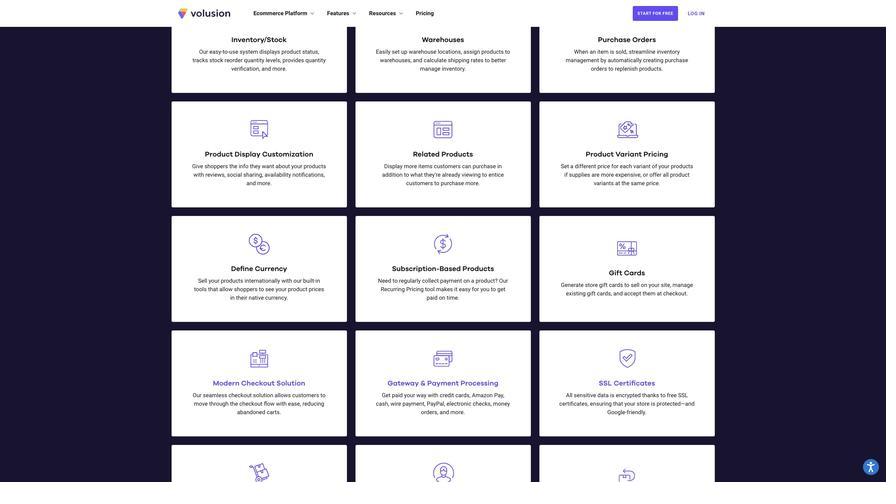Task type: vqa. For each thing, say whether or not it's contained in the screenshot.


Task type: describe. For each thing, give the bounding box(es) containing it.
pricing link
[[416, 9, 434, 18]]

variant
[[634, 163, 651, 170]]

gateway & payment processing link
[[388, 380, 499, 387]]

0 vertical spatial checkout
[[229, 392, 252, 399]]

your inside "get paid your way with credit cards, amazon pay, cash, wire payment, paypal, electronic checks, money orders, and more."
[[404, 392, 415, 399]]

checks,
[[473, 401, 492, 408]]

want
[[262, 163, 274, 170]]

flow
[[264, 401, 275, 408]]

processing
[[461, 380, 499, 387]]

gateway
[[388, 380, 419, 387]]

their
[[236, 295, 247, 301]]

1 vertical spatial gift
[[587, 290, 596, 297]]

cash,
[[376, 401, 389, 408]]

certificates,
[[559, 401, 589, 408]]

variants
[[594, 180, 614, 187]]

and inside the easily set up warehouse locations, assign products to warehouses, and calculate shipping rates to better manage inventory.
[[413, 57, 422, 64]]

manage inside the easily set up warehouse locations, assign products to warehouses, and calculate shipping rates to better manage inventory.
[[420, 65, 441, 72]]

product?
[[476, 278, 498, 284]]

viewing
[[462, 172, 481, 178]]

your inside "all sensitive data is encrypted thanks to free ssl certificates, ensuring that your store is protected—and google-friendly."
[[625, 401, 636, 408]]

assign
[[464, 48, 480, 55]]

your inside 'generate store gift cards to sell on your site, manage existing gift cards, and accept them at checkout.'
[[649, 282, 660, 289]]

google-
[[607, 409, 627, 416]]

to right rates
[[485, 57, 490, 64]]

with inside sell your products internationally with our built-in tools that allow shoppers to see your product prices in their native currency.
[[282, 278, 292, 284]]

ssl inside "all sensitive data is encrypted thanks to free ssl certificates, ensuring that your store is protected—and google-friendly."
[[678, 392, 688, 399]]

accept
[[624, 290, 641, 297]]

&
[[421, 380, 426, 387]]

more. inside display more items customers can purchase in addition to what they're already viewing to entice customers to purchase more.
[[465, 180, 480, 187]]

product for product display customization
[[205, 151, 233, 158]]

to left the "what"
[[404, 172, 409, 178]]

paypal,
[[427, 401, 445, 408]]

more. inside "get paid your way with credit cards, amazon pay, cash, wire payment, paypal, electronic checks, money orders, and more."
[[451, 409, 465, 416]]

to up recurring
[[393, 278, 398, 284]]

an
[[590, 48, 596, 55]]

subscription-based products
[[392, 266, 494, 273]]

product inside sell your products internationally with our built-in tools that allow shoppers to see your product prices in their native currency.
[[288, 286, 307, 293]]

our for our seamless checkout solution allows customers to move through the checkout flow with ease, reducing abandoned carts.
[[193, 392, 202, 399]]

the inside give shoppers the info they want about your products with reviews, social sharing, availability notifications, and more.
[[229, 163, 237, 170]]

all
[[663, 172, 669, 178]]

rates
[[471, 57, 484, 64]]

sell your products internationally with our built-in tools that allow shoppers to see your product prices in their native currency.
[[194, 278, 324, 301]]

1 vertical spatial checkout
[[239, 401, 263, 408]]

the inside set a different price for each variant of your products if supplies are more expensive, or offer all product variants at the same price.
[[622, 180, 630, 187]]

1 vertical spatial pricing
[[644, 151, 668, 158]]

product inside our easy-to-use system displays product status, tracks stock reorder quantity levels, provides quantity verification, and more.
[[282, 48, 301, 55]]

price.
[[646, 180, 660, 187]]

purchase inside the when an item is sold, streamline inventory management by automatically creating purchase orders to replenish products.
[[665, 57, 688, 64]]

purchase
[[598, 36, 631, 44]]

ecommerce
[[253, 10, 284, 17]]

ssl certificates link
[[599, 380, 655, 387]]

cards, inside 'generate store gift cards to sell on your site, manage existing gift cards, and accept them at checkout.'
[[597, 290, 612, 297]]

solution
[[277, 380, 305, 387]]

addition
[[382, 172, 403, 178]]

at inside set a different price for each variant of your products if supplies are more expensive, or offer all product variants at the same price.
[[615, 180, 620, 187]]

1 quantity from the left
[[244, 57, 264, 64]]

variant
[[616, 151, 642, 158]]

prices
[[309, 286, 324, 293]]

provides
[[283, 57, 304, 64]]

payment,
[[403, 401, 426, 408]]

certificates
[[614, 380, 655, 387]]

at inside 'generate store gift cards to sell on your site, manage existing gift cards, and accept them at checkout.'
[[657, 290, 662, 297]]

you
[[481, 286, 490, 293]]

define currency
[[231, 266, 287, 273]]

sell
[[198, 278, 207, 284]]

to left entice on the top right
[[482, 172, 487, 178]]

modern checkout solution
[[213, 380, 305, 387]]

with inside our seamless checkout solution allows customers to move through the checkout flow with ease, reducing abandoned carts.
[[276, 401, 287, 408]]

easily
[[376, 48, 391, 55]]

generate
[[561, 282, 584, 289]]

product display customization
[[205, 151, 313, 158]]

open accessibe: accessibility options, statement and help image
[[867, 462, 875, 473]]

notifications,
[[293, 172, 325, 178]]

to inside the when an item is sold, streamline inventory management by automatically creating purchase orders to replenish products.
[[609, 65, 614, 72]]

regularly
[[399, 278, 421, 284]]

customization
[[262, 151, 313, 158]]

what
[[411, 172, 423, 178]]

related products
[[413, 151, 473, 158]]

they're
[[424, 172, 441, 178]]

items
[[418, 163, 433, 170]]

checkout
[[241, 380, 275, 387]]

sell
[[631, 282, 640, 289]]

1 vertical spatial purchase
[[473, 163, 496, 170]]

automatically
[[608, 57, 642, 64]]

log
[[688, 11, 698, 16]]

the inside our seamless checkout solution allows customers to move through the checkout flow with ease, reducing abandoned carts.
[[230, 401, 238, 408]]

move
[[194, 401, 208, 408]]

abandoned
[[237, 409, 265, 416]]

get
[[497, 286, 505, 293]]

modern checkout solution link
[[213, 380, 305, 387]]

store inside "all sensitive data is encrypted thanks to free ssl certificates, ensuring that your store is protected—and google-friendly."
[[637, 401, 650, 408]]

1 vertical spatial products
[[463, 266, 494, 273]]

carts.
[[267, 409, 281, 416]]

need
[[378, 278, 391, 284]]

your up currency.
[[276, 286, 287, 293]]

recurring
[[381, 286, 405, 293]]

through
[[209, 401, 229, 408]]

wire
[[391, 401, 401, 408]]

a inside set a different price for each variant of your products if supplies are more expensive, or offer all product variants at the same price.
[[571, 163, 574, 170]]

more inside display more items customers can purchase in addition to what they're already viewing to entice customers to purchase more.
[[404, 163, 417, 170]]

money
[[493, 401, 510, 408]]

when
[[574, 48, 589, 55]]

to inside 'generate store gift cards to sell on your site, manage existing gift cards, and accept them at checkout.'
[[625, 282, 630, 289]]

display inside display more items customers can purchase in addition to what they're already viewing to entice customers to purchase more.
[[384, 163, 403, 170]]

currency.
[[265, 295, 288, 301]]

our for our easy-to-use system displays product status, tracks stock reorder quantity levels, provides quantity verification, and more.
[[199, 48, 208, 55]]

tool
[[425, 286, 435, 293]]

features button
[[327, 9, 358, 18]]

friendly.
[[627, 409, 647, 416]]

allows
[[275, 392, 291, 399]]

features
[[327, 10, 349, 17]]

on inside 'generate store gift cards to sell on your site, manage existing gift cards, and accept them at checkout.'
[[641, 282, 647, 289]]

checkout.
[[663, 290, 688, 297]]

free
[[663, 11, 673, 16]]

for inside need to regularly collect payment on a product? our recurring pricing tool makes it easy for you to get paid on time.
[[472, 286, 479, 293]]

products inside set a different price for each variant of your products if supplies are more expensive, or offer all product variants at the same price.
[[671, 163, 693, 170]]

to inside "all sensitive data is encrypted thanks to free ssl certificates, ensuring that your store is protected—and google-friendly."
[[661, 392, 666, 399]]

easy
[[459, 286, 471, 293]]

cards, inside "get paid your way with credit cards, amazon pay, cash, wire payment, paypal, electronic checks, money orders, and more."
[[456, 392, 471, 399]]

1 horizontal spatial customers
[[406, 180, 433, 187]]

gift cards
[[609, 270, 645, 277]]

social
[[227, 172, 242, 178]]

to-
[[223, 48, 229, 55]]

entice
[[489, 172, 504, 178]]

manage inside 'generate store gift cards to sell on your site, manage existing gift cards, and accept them at checkout.'
[[673, 282, 693, 289]]

streamline
[[629, 48, 656, 55]]



Task type: locate. For each thing, give the bounding box(es) containing it.
products up product?
[[463, 266, 494, 273]]

to inside sell your products internationally with our built-in tools that allow shoppers to see your product prices in their native currency.
[[259, 286, 264, 293]]

2 vertical spatial in
[[230, 295, 235, 301]]

product for product variant pricing
[[586, 151, 614, 158]]

1 vertical spatial manage
[[673, 282, 693, 289]]

0 vertical spatial products
[[442, 151, 473, 158]]

for left you
[[472, 286, 479, 293]]

time.
[[447, 295, 459, 301]]

start for free link
[[633, 6, 678, 21]]

our inside need to regularly collect payment on a product? our recurring pricing tool makes it easy for you to get paid on time.
[[499, 278, 508, 284]]

products up can
[[442, 151, 473, 158]]

products inside the easily set up warehouse locations, assign products to warehouses, and calculate shipping rates to better manage inventory.
[[482, 48, 504, 55]]

1 horizontal spatial manage
[[673, 282, 693, 289]]

better
[[491, 57, 506, 64]]

shoppers up reviews,
[[205, 163, 228, 170]]

1 horizontal spatial product
[[586, 151, 614, 158]]

for left each on the top right of page
[[611, 163, 619, 170]]

with up paypal,
[[428, 392, 438, 399]]

2 horizontal spatial purchase
[[665, 57, 688, 64]]

shoppers up their
[[234, 286, 258, 293]]

more up 'variants'
[[601, 172, 614, 178]]

tracks
[[193, 57, 208, 64]]

paid down tool
[[427, 295, 438, 301]]

0 horizontal spatial product
[[205, 151, 233, 158]]

0 vertical spatial shoppers
[[205, 163, 228, 170]]

your right about
[[291, 163, 302, 170]]

0 horizontal spatial shoppers
[[205, 163, 228, 170]]

display up addition
[[384, 163, 403, 170]]

on
[[464, 278, 470, 284], [641, 282, 647, 289], [439, 295, 445, 301]]

1 vertical spatial the
[[622, 180, 630, 187]]

0 horizontal spatial a
[[471, 278, 474, 284]]

your up payment,
[[404, 392, 415, 399]]

to
[[505, 48, 510, 55], [485, 57, 490, 64], [609, 65, 614, 72], [404, 172, 409, 178], [482, 172, 487, 178], [434, 180, 439, 187], [393, 278, 398, 284], [625, 282, 630, 289], [259, 286, 264, 293], [491, 286, 496, 293], [321, 392, 326, 399], [661, 392, 666, 399]]

availability
[[265, 172, 291, 178]]

1 vertical spatial at
[[657, 290, 662, 297]]

more. down levels,
[[272, 65, 287, 72]]

at right the them at the right of page
[[657, 290, 662, 297]]

more. inside give shoppers the info they want about your products with reviews, social sharing, availability notifications, and more.
[[257, 180, 272, 187]]

is right item
[[610, 48, 614, 55]]

0 vertical spatial the
[[229, 163, 237, 170]]

in up entice on the top right
[[497, 163, 502, 170]]

shoppers
[[205, 163, 228, 170], [234, 286, 258, 293]]

info
[[239, 163, 248, 170]]

your up the them at the right of page
[[649, 282, 660, 289]]

0 vertical spatial manage
[[420, 65, 441, 72]]

0 horizontal spatial more
[[404, 163, 417, 170]]

1 horizontal spatial store
[[637, 401, 650, 408]]

more. down "sharing,"
[[257, 180, 272, 187]]

2 vertical spatial product
[[288, 286, 307, 293]]

1 vertical spatial our
[[499, 278, 508, 284]]

your up all
[[659, 163, 670, 170]]

and down cards
[[614, 290, 623, 297]]

more up the "what"
[[404, 163, 417, 170]]

with left our
[[282, 278, 292, 284]]

2 horizontal spatial in
[[497, 163, 502, 170]]

our up 'move'
[[193, 392, 202, 399]]

more.
[[272, 65, 287, 72], [257, 180, 272, 187], [465, 180, 480, 187], [451, 409, 465, 416]]

1 horizontal spatial paid
[[427, 295, 438, 301]]

in inside display more items customers can purchase in addition to what they're already viewing to entice customers to purchase more.
[[497, 163, 502, 170]]

purchase orders
[[598, 36, 656, 44]]

that inside sell your products internationally with our built-in tools that allow shoppers to see your product prices in their native currency.
[[208, 286, 218, 293]]

0 vertical spatial ssl
[[599, 380, 612, 387]]

0 vertical spatial for
[[611, 163, 619, 170]]

cards,
[[597, 290, 612, 297], [456, 392, 471, 399]]

a right set
[[571, 163, 574, 170]]

0 horizontal spatial in
[[230, 295, 235, 301]]

1 horizontal spatial for
[[611, 163, 619, 170]]

checkout down 'modern'
[[229, 392, 252, 399]]

products inside sell your products internationally with our built-in tools that allow shoppers to see your product prices in their native currency.
[[221, 278, 243, 284]]

1 vertical spatial product
[[670, 172, 690, 178]]

manage down calculate
[[420, 65, 441, 72]]

quantity
[[244, 57, 264, 64], [305, 57, 326, 64]]

solution
[[253, 392, 273, 399]]

0 horizontal spatial display
[[235, 151, 261, 158]]

2 vertical spatial purchase
[[441, 180, 464, 187]]

0 vertical spatial in
[[497, 163, 502, 170]]

get paid your way with credit cards, amazon pay, cash, wire payment, paypal, electronic checks, money orders, and more.
[[376, 392, 510, 416]]

purchase up entice on the top right
[[473, 163, 496, 170]]

to up the better
[[505, 48, 510, 55]]

0 horizontal spatial ssl
[[599, 380, 612, 387]]

our inside our seamless checkout solution allows customers to move through the checkout flow with ease, reducing abandoned carts.
[[193, 392, 202, 399]]

product up provides
[[282, 48, 301, 55]]

2 horizontal spatial customers
[[434, 163, 461, 170]]

start for free
[[638, 11, 673, 16]]

pay,
[[494, 392, 504, 399]]

1 horizontal spatial more
[[601, 172, 614, 178]]

our inside our easy-to-use system displays product status, tracks stock reorder quantity levels, provides quantity verification, and more.
[[199, 48, 208, 55]]

0 vertical spatial a
[[571, 163, 574, 170]]

and down levels,
[[262, 65, 271, 72]]

more. inside our easy-to-use system displays product status, tracks stock reorder quantity levels, provides quantity verification, and more.
[[272, 65, 287, 72]]

your right sell
[[209, 278, 220, 284]]

paid up wire at the left of page
[[392, 392, 403, 399]]

1 vertical spatial paid
[[392, 392, 403, 399]]

0 horizontal spatial quantity
[[244, 57, 264, 64]]

log in link
[[684, 6, 709, 21]]

quantity down status,
[[305, 57, 326, 64]]

and down paypal,
[[440, 409, 449, 416]]

your inside set a different price for each variant of your products if supplies are more expensive, or offer all product variants at the same price.
[[659, 163, 670, 170]]

by
[[601, 57, 606, 64]]

to inside our seamless checkout solution allows customers to move through the checkout flow with ease, reducing abandoned carts.
[[321, 392, 326, 399]]

more. down electronic
[[451, 409, 465, 416]]

when an item is sold, streamline inventory management by automatically creating purchase orders to replenish products.
[[566, 48, 688, 72]]

your down encrypted
[[625, 401, 636, 408]]

0 vertical spatial pricing
[[416, 10, 434, 17]]

store up existing on the right
[[585, 282, 598, 289]]

pricing up of
[[644, 151, 668, 158]]

2 vertical spatial is
[[651, 401, 655, 408]]

1 vertical spatial ssl
[[678, 392, 688, 399]]

purchase
[[665, 57, 688, 64], [473, 163, 496, 170], [441, 180, 464, 187]]

that inside "all sensitive data is encrypted thanks to free ssl certificates, ensuring that your store is protected—and google-friendly."
[[613, 401, 623, 408]]

products inside give shoppers the info they want about your products with reviews, social sharing, availability notifications, and more.
[[304, 163, 326, 170]]

gateway & payment processing
[[388, 380, 499, 387]]

1 vertical spatial more
[[601, 172, 614, 178]]

different
[[575, 163, 596, 170]]

2 vertical spatial our
[[193, 392, 202, 399]]

product down our
[[288, 286, 307, 293]]

customers up already in the top of the page
[[434, 163, 461, 170]]

customers down the "what"
[[406, 180, 433, 187]]

products right of
[[671, 163, 693, 170]]

1 vertical spatial for
[[472, 286, 479, 293]]

at
[[615, 180, 620, 187], [657, 290, 662, 297]]

of
[[652, 163, 657, 170]]

ease,
[[288, 401, 301, 408]]

supplies
[[569, 172, 590, 178]]

collect
[[422, 278, 439, 284]]

shoppers inside give shoppers the info they want about your products with reviews, social sharing, availability notifications, and more.
[[205, 163, 228, 170]]

products up the better
[[482, 48, 504, 55]]

0 horizontal spatial gift
[[587, 290, 596, 297]]

gift left cards
[[599, 282, 608, 289]]

and inside give shoppers the info they want about your products with reviews, social sharing, availability notifications, and more.
[[246, 180, 256, 187]]

site,
[[661, 282, 671, 289]]

0 vertical spatial paid
[[427, 295, 438, 301]]

warehouse
[[409, 48, 436, 55]]

purchase down inventory
[[665, 57, 688, 64]]

is for encrypted
[[610, 392, 615, 399]]

a inside need to regularly collect payment on a product? our recurring pricing tool makes it easy for you to get paid on time.
[[471, 278, 474, 284]]

they
[[250, 163, 260, 170]]

to left 'see'
[[259, 286, 264, 293]]

product right all
[[670, 172, 690, 178]]

system
[[240, 48, 258, 55]]

1 vertical spatial display
[[384, 163, 403, 170]]

1 horizontal spatial purchase
[[473, 163, 496, 170]]

our up tracks
[[199, 48, 208, 55]]

easily set up warehouse locations, assign products to warehouses, and calculate shipping rates to better manage inventory.
[[376, 48, 510, 72]]

1 vertical spatial cards,
[[456, 392, 471, 399]]

purchase down already in the top of the page
[[441, 180, 464, 187]]

and inside "get paid your way with credit cards, amazon pay, cash, wire payment, paypal, electronic checks, money orders, and more."
[[440, 409, 449, 416]]

same
[[631, 180, 645, 187]]

with down allows
[[276, 401, 287, 408]]

and down warehouse
[[413, 57, 422, 64]]

is inside the when an item is sold, streamline inventory management by automatically creating purchase orders to replenish products.
[[610, 48, 614, 55]]

generate store gift cards to sell on your site, manage existing gift cards, and accept them at checkout.
[[561, 282, 693, 297]]

1 horizontal spatial at
[[657, 290, 662, 297]]

calculate
[[424, 57, 447, 64]]

2 quantity from the left
[[305, 57, 326, 64]]

display up info
[[235, 151, 261, 158]]

customers up reducing
[[292, 392, 319, 399]]

for inside set a different price for each variant of your products if supplies are more expensive, or offer all product variants at the same price.
[[611, 163, 619, 170]]

a left product?
[[471, 278, 474, 284]]

all sensitive data is encrypted thanks to free ssl certificates, ensuring that your store is protected—and google-friendly.
[[559, 392, 695, 416]]

0 horizontal spatial paid
[[392, 392, 403, 399]]

0 horizontal spatial for
[[472, 286, 479, 293]]

our up get
[[499, 278, 508, 284]]

that up the google-
[[613, 401, 623, 408]]

reviews,
[[205, 172, 226, 178]]

product inside set a different price for each variant of your products if supplies are more expensive, or offer all product variants at the same price.
[[670, 172, 690, 178]]

1 horizontal spatial in
[[316, 278, 320, 284]]

product up the price
[[586, 151, 614, 158]]

the down expensive,
[[622, 180, 630, 187]]

1 vertical spatial in
[[316, 278, 320, 284]]

that right tools
[[208, 286, 218, 293]]

about
[[276, 163, 290, 170]]

manage up checkout.
[[673, 282, 693, 289]]

credit
[[440, 392, 454, 399]]

our seamless checkout solution allows customers to move through the checkout flow with ease, reducing abandoned carts.
[[193, 392, 326, 416]]

0 vertical spatial product
[[282, 48, 301, 55]]

0 vertical spatial our
[[199, 48, 208, 55]]

products.
[[639, 65, 663, 72]]

1 horizontal spatial gift
[[599, 282, 608, 289]]

product variant pricing
[[586, 151, 668, 158]]

to right orders
[[609, 65, 614, 72]]

give shoppers the info they want about your products with reviews, social sharing, availability notifications, and more.
[[192, 163, 326, 187]]

and inside our easy-to-use system displays product status, tracks stock reorder quantity levels, provides quantity verification, and more.
[[262, 65, 271, 72]]

0 horizontal spatial on
[[439, 295, 445, 301]]

with inside "get paid your way with credit cards, amazon pay, cash, wire payment, paypal, electronic checks, money orders, and more."
[[428, 392, 438, 399]]

pricing inside need to regularly collect payment on a product? our recurring pricing tool makes it easy for you to get paid on time.
[[406, 286, 424, 293]]

the up social
[[229, 163, 237, 170]]

more inside set a different price for each variant of your products if supplies are more expensive, or offer all product variants at the same price.
[[601, 172, 614, 178]]

cards, down cards
[[597, 290, 612, 297]]

products up notifications,
[[304, 163, 326, 170]]

ssl right free
[[678, 392, 688, 399]]

platform
[[285, 10, 307, 17]]

1 vertical spatial is
[[610, 392, 615, 399]]

and inside 'generate store gift cards to sell on your site, manage existing gift cards, and accept them at checkout.'
[[614, 290, 623, 297]]

already
[[442, 172, 460, 178]]

0 vertical spatial at
[[615, 180, 620, 187]]

for
[[611, 163, 619, 170], [472, 286, 479, 293]]

to left get
[[491, 286, 496, 293]]

in left their
[[230, 295, 235, 301]]

with inside give shoppers the info they want about your products with reviews, social sharing, availability notifications, and more.
[[193, 172, 204, 178]]

products
[[482, 48, 504, 55], [304, 163, 326, 170], [671, 163, 693, 170], [221, 278, 243, 284]]

store inside 'generate store gift cards to sell on your site, manage existing gift cards, and accept them at checkout.'
[[585, 282, 598, 289]]

2 product from the left
[[586, 151, 614, 158]]

cards
[[609, 282, 623, 289]]

1 horizontal spatial display
[[384, 163, 403, 170]]

1 product from the left
[[205, 151, 233, 158]]

1 vertical spatial that
[[613, 401, 623, 408]]

0 vertical spatial more
[[404, 163, 417, 170]]

1 vertical spatial a
[[471, 278, 474, 284]]

1 horizontal spatial shoppers
[[234, 286, 258, 293]]

thanks
[[642, 392, 659, 399]]

quantity down system
[[244, 57, 264, 64]]

in up "prices"
[[316, 278, 320, 284]]

1 horizontal spatial a
[[571, 163, 574, 170]]

reducing
[[303, 401, 324, 408]]

on up the easy
[[464, 278, 470, 284]]

gift right existing on the right
[[587, 290, 596, 297]]

on right 'sell'
[[641, 282, 647, 289]]

2 vertical spatial the
[[230, 401, 238, 408]]

on down makes
[[439, 295, 445, 301]]

to left free
[[661, 392, 666, 399]]

internationally
[[245, 278, 280, 284]]

and down "sharing,"
[[246, 180, 256, 187]]

orders,
[[421, 409, 438, 416]]

ensuring
[[590, 401, 612, 408]]

at down expensive,
[[615, 180, 620, 187]]

that
[[208, 286, 218, 293], [613, 401, 623, 408]]

0 vertical spatial store
[[585, 282, 598, 289]]

0 horizontal spatial at
[[615, 180, 620, 187]]

0 horizontal spatial cards,
[[456, 392, 471, 399]]

the right through in the bottom of the page
[[230, 401, 238, 408]]

pricing up warehouses
[[416, 10, 434, 17]]

give
[[192, 163, 203, 170]]

to left 'sell'
[[625, 282, 630, 289]]

your inside give shoppers the info they want about your products with reviews, social sharing, availability notifications, and more.
[[291, 163, 302, 170]]

0 vertical spatial is
[[610, 48, 614, 55]]

checkout
[[229, 392, 252, 399], [239, 401, 263, 408]]

1 vertical spatial store
[[637, 401, 650, 408]]

0 vertical spatial that
[[208, 286, 218, 293]]

to up reducing
[[321, 392, 326, 399]]

more. down viewing
[[465, 180, 480, 187]]

0 vertical spatial customers
[[434, 163, 461, 170]]

1 horizontal spatial quantity
[[305, 57, 326, 64]]

1 horizontal spatial cards,
[[597, 290, 612, 297]]

with down give
[[193, 172, 204, 178]]

paid inside "get paid your way with credit cards, amazon pay, cash, wire payment, paypal, electronic checks, money orders, and more."
[[392, 392, 403, 399]]

easy-
[[209, 48, 223, 55]]

cards, up electronic
[[456, 392, 471, 399]]

0 vertical spatial gift
[[599, 282, 608, 289]]

encrypted
[[616, 392, 641, 399]]

subscription-
[[392, 266, 440, 273]]

1 horizontal spatial that
[[613, 401, 623, 408]]

1 vertical spatial customers
[[406, 180, 433, 187]]

2 vertical spatial customers
[[292, 392, 319, 399]]

resources button
[[369, 9, 405, 18]]

customers inside our seamless checkout solution allows customers to move through the checkout flow with ease, reducing abandoned carts.
[[292, 392, 319, 399]]

checkout up abandoned
[[239, 401, 263, 408]]

set
[[561, 163, 569, 170]]

paid inside need to regularly collect payment on a product? our recurring pricing tool makes it easy for you to get paid on time.
[[427, 295, 438, 301]]

the
[[229, 163, 237, 170], [622, 180, 630, 187], [230, 401, 238, 408]]

0 vertical spatial cards,
[[597, 290, 612, 297]]

1 horizontal spatial ssl
[[678, 392, 688, 399]]

2 horizontal spatial on
[[641, 282, 647, 289]]

0 horizontal spatial customers
[[292, 392, 319, 399]]

to down they're
[[434, 180, 439, 187]]

0 horizontal spatial manage
[[420, 65, 441, 72]]

set a different price for each variant of your products if supplies are more expensive, or offer all product variants at the same price.
[[561, 163, 693, 187]]

currency
[[255, 266, 287, 273]]

shoppers inside sell your products internationally with our built-in tools that allow shoppers to see your product prices in their native currency.
[[234, 286, 258, 293]]

products up allow
[[221, 278, 243, 284]]

is for sold,
[[610, 48, 614, 55]]

1 horizontal spatial on
[[464, 278, 470, 284]]

get
[[382, 392, 391, 399]]

pricing down regularly
[[406, 286, 424, 293]]

replenish
[[615, 65, 638, 72]]

is
[[610, 48, 614, 55], [610, 392, 615, 399], [651, 401, 655, 408]]

2 vertical spatial pricing
[[406, 286, 424, 293]]

0 horizontal spatial purchase
[[441, 180, 464, 187]]

is down thanks
[[651, 401, 655, 408]]

data
[[598, 392, 609, 399]]

1 vertical spatial shoppers
[[234, 286, 258, 293]]

is right data
[[610, 392, 615, 399]]

protected—and
[[657, 401, 695, 408]]

store up friendly.
[[637, 401, 650, 408]]

0 horizontal spatial that
[[208, 286, 218, 293]]

all
[[566, 392, 573, 399]]

0 horizontal spatial store
[[585, 282, 598, 289]]

0 vertical spatial purchase
[[665, 57, 688, 64]]

0 vertical spatial display
[[235, 151, 261, 158]]

electronic
[[447, 401, 471, 408]]

product up reviews,
[[205, 151, 233, 158]]

ecommerce platform
[[253, 10, 307, 17]]

ssl up data
[[599, 380, 612, 387]]

a
[[571, 163, 574, 170], [471, 278, 474, 284]]



